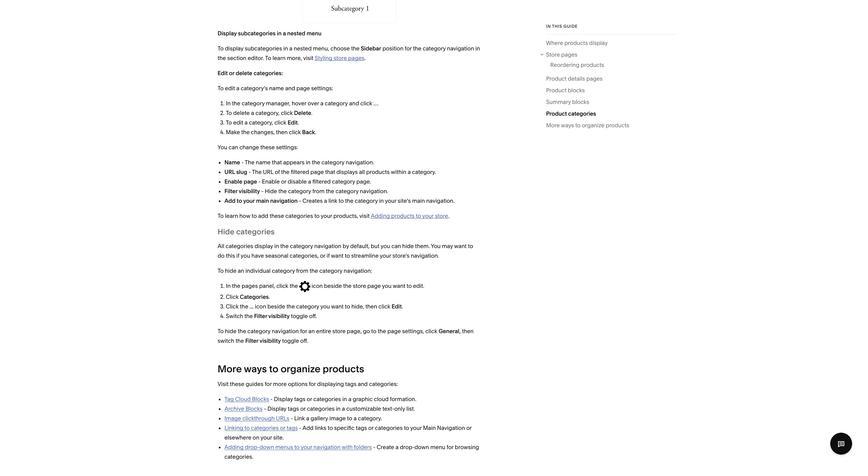 Task type: locate. For each thing, give the bounding box(es) containing it.
you inside the click categories . click the ... icon beside the category you want to hide, then click edit . switch the filter visibility toggle off.
[[321, 303, 330, 310]]

2 vertical spatial then
[[462, 328, 474, 334]]

a up specific
[[354, 415, 357, 422]]

then right ,
[[462, 328, 474, 334]]

toggle inside the click categories . click the ... icon beside the category you want to hide, then click edit . switch the filter visibility toggle off.
[[291, 312, 308, 319]]

0 vertical spatial blocks
[[252, 396, 269, 403]]

links
[[315, 425, 327, 431]]

1 horizontal spatial enable
[[262, 178, 280, 185]]

you inside all categories display in the category navigation by default, but you can hide them. you may want to do this if you have seasonal categories, or if want to streamline your store's navigation.
[[431, 242, 441, 249]]

in the category manager, hover over a category and click … to delete a category, click delete . to edit a category, click edit . make the changes, then click back .
[[226, 100, 379, 135]]

categories.
[[225, 453, 254, 460]]

hide
[[265, 188, 277, 194], [218, 227, 235, 236]]

store left page,
[[333, 328, 346, 334]]

you left may
[[431, 242, 441, 249]]

0 horizontal spatial category.
[[358, 415, 382, 422]]

1 vertical spatial visit
[[360, 212, 370, 219]]

0 horizontal spatial enable
[[225, 178, 243, 185]]

0 horizontal spatial url
[[225, 168, 235, 175]]

0 horizontal spatial edit
[[218, 69, 228, 76]]

summary blocks link
[[546, 97, 590, 109]]

0 vertical spatial an
[[238, 267, 244, 274]]

site's
[[398, 197, 411, 204]]

icon
[[312, 282, 323, 289], [255, 303, 266, 310]]

clickthrough
[[242, 415, 275, 422]]

a left the 'link'
[[324, 197, 327, 204]]

create
[[377, 444, 394, 451]]

1 vertical spatial hide
[[218, 227, 235, 236]]

and inside in the category manager, hover over a category and click … to delete a category, click delete . to edit a category, click edit . make the changes, then click back .
[[349, 100, 359, 107]]

that up of on the left of the page
[[272, 159, 282, 166]]

display
[[590, 39, 608, 46], [225, 45, 244, 52], [255, 242, 273, 249]]

a
[[283, 30, 286, 37], [289, 45, 293, 52], [236, 85, 240, 91], [321, 100, 324, 107], [251, 109, 254, 116], [245, 119, 248, 126], [408, 168, 411, 175], [308, 178, 311, 185], [324, 197, 327, 204], [349, 396, 352, 403], [342, 405, 345, 412], [306, 415, 309, 422], [354, 415, 357, 422], [396, 444, 399, 451]]

want inside the click categories . click the ... icon beside the category you want to hide, then click edit . switch the filter visibility toggle off.
[[331, 303, 344, 310]]

cloud
[[374, 396, 389, 403]]

formation.
[[390, 396, 417, 403]]

visit right products,
[[360, 212, 370, 219]]

organize
[[582, 122, 605, 129], [281, 363, 321, 375]]

1 horizontal spatial then
[[366, 303, 377, 310]]

1 horizontal spatial settings:
[[311, 85, 333, 91]]

add inside name - the name that appears in the category navigation. url slug - the url of the filtered page that displays all products within a category. enable page - enable or disable a filtered category page. filter visibility - hide the category from the category navigation. add to your main navigation - creates a link to the category in your site's main navigation.
[[225, 197, 236, 204]]

to down product categories "link"
[[576, 122, 581, 129]]

filter inside name - the name that appears in the category navigation. url slug - the url of the filtered page that displays all products within a category. enable page - enable or disable a filtered category page. filter visibility - hide the category from the category navigation. add to your main navigation - creates a link to the category in your site's main navigation.
[[225, 188, 238, 194]]

0 horizontal spatial if
[[237, 252, 240, 259]]

for
[[405, 45, 412, 52], [300, 328, 307, 334], [265, 381, 272, 387], [309, 381, 316, 387], [447, 444, 454, 451]]

0 vertical spatial nested
[[287, 30, 306, 37]]

adding down the elsewhere
[[225, 444, 244, 451]]

switch
[[218, 337, 234, 344]]

these right add
[[270, 212, 284, 219]]

enable
[[225, 178, 243, 185], [262, 178, 280, 185]]

to up how
[[237, 197, 242, 204]]

blocks down guides
[[252, 396, 269, 403]]

the up the slug
[[245, 159, 255, 166]]

want down by on the left bottom of the page
[[331, 252, 344, 259]]

1 horizontal spatial off.
[[309, 312, 317, 319]]

if right do on the bottom left of the page
[[237, 252, 240, 259]]

more up visit these
[[218, 363, 242, 375]]

0 vertical spatial more
[[546, 122, 560, 129]]

your down the 'link'
[[321, 212, 332, 219]]

1 vertical spatial then
[[366, 303, 377, 310]]

product for product categories
[[546, 110, 567, 117]]

want right may
[[454, 242, 467, 249]]

1 vertical spatial icon
[[255, 303, 266, 310]]

to down the "creates" at the top left of the page
[[315, 212, 320, 219]]

off.
[[309, 312, 317, 319], [300, 337, 308, 344]]

hide categories
[[218, 227, 275, 236]]

2 vertical spatial hide
[[225, 328, 237, 334]]

product up summary
[[546, 87, 567, 94]]

url left of on the left of the page
[[263, 168, 274, 175]]

0 horizontal spatial off.
[[300, 337, 308, 344]]

1 vertical spatial more
[[218, 363, 242, 375]]

that
[[272, 159, 282, 166], [325, 168, 335, 175]]

2 enable from the left
[[262, 178, 280, 185]]

learn inside position for the category navigation in the section editor. to learn more, visit
[[273, 54, 286, 61]]

in
[[277, 30, 282, 37], [283, 45, 288, 52], [476, 45, 480, 52], [306, 159, 311, 166], [379, 197, 384, 204], [274, 242, 279, 249], [343, 396, 347, 403], [336, 405, 341, 412]]

to
[[218, 45, 224, 52], [265, 54, 271, 61], [218, 85, 224, 91], [226, 109, 232, 116], [226, 119, 232, 126], [218, 212, 224, 219], [218, 267, 224, 274], [218, 328, 224, 334]]

product blocks link
[[546, 86, 585, 97]]

0 vertical spatial categories:
[[254, 69, 283, 76]]

learn left how
[[225, 212, 238, 219]]

1 vertical spatial organize
[[281, 363, 321, 375]]

category. inside name - the name that appears in the category navigation. url slug - the url of the filtered page that displays all products within a category. enable page - enable or disable a filtered category page. filter visibility - hide the category from the category navigation. add to your main navigation - creates a link to the category in your site's main navigation.
[[412, 168, 436, 175]]

to down only list.
[[404, 425, 409, 431]]

product
[[546, 75, 567, 82], [546, 87, 567, 94], [546, 110, 567, 117]]

pages up categories
[[242, 282, 258, 289]]

1 product from the top
[[546, 75, 567, 82]]

go to
[[363, 328, 377, 334]]

product inside product blocks link
[[546, 87, 567, 94]]

navigation.
[[346, 159, 374, 166], [360, 188, 388, 194], [427, 197, 455, 204], [411, 252, 439, 259]]

2 horizontal spatial edit
[[392, 303, 402, 310]]

you
[[381, 242, 390, 249], [241, 252, 250, 259], [382, 282, 392, 289], [321, 303, 330, 310]]

1 vertical spatial filter
[[254, 312, 267, 319]]

position
[[383, 45, 404, 52]]

beside inside the click categories . click the ... icon beside the category you want to hide, then click edit . switch the filter visibility toggle off.
[[268, 303, 285, 310]]

1 vertical spatial categories:
[[369, 381, 398, 387]]

down inside - create a drop-down menu for browsing categories.
[[415, 444, 429, 451]]

hover
[[292, 100, 307, 107]]

1 vertical spatial learn
[[225, 212, 238, 219]]

product blocks
[[546, 87, 585, 94]]

and left …
[[349, 100, 359, 107]]

categories up the 'create'
[[375, 425, 403, 431]]

and for displaying
[[358, 381, 368, 387]]

tag cloud blocks - display tags or categories in a graphic cloud formation. archive blocks - display tags or categories in a customizable text-only list. image clickthrough urls - link a gallery image to a category.
[[225, 396, 417, 422]]

name up manager,
[[269, 85, 284, 91]]

1 vertical spatial delete
[[233, 109, 250, 116]]

0 horizontal spatial then
[[276, 129, 288, 135]]

to inside the tag cloud blocks - display tags or categories in a graphic cloud formation. archive blocks - display tags or categories in a customizable text-only list. image clickthrough urls - link a gallery image to a category.
[[347, 415, 352, 422]]

click
[[361, 100, 372, 107], [281, 109, 293, 116], [275, 119, 286, 126], [289, 129, 301, 135], [277, 282, 288, 289], [379, 303, 391, 310], [426, 328, 438, 334]]

make
[[226, 129, 240, 135]]

hide,
[[352, 303, 364, 310]]

your left "main"
[[411, 425, 422, 431]]

styling store pages link
[[315, 54, 365, 61]]

main up add
[[256, 197, 269, 204]]

1 vertical spatial that
[[325, 168, 335, 175]]

organize down product categories "link"
[[582, 122, 605, 129]]

delete down 'section'
[[236, 69, 252, 76]]

the inside ', then switch the'
[[236, 337, 244, 344]]

categories inside all categories display in the category navigation by default, but you can hide them. you may want to do this if you have seasonal categories, or if want to streamline your store's navigation.
[[226, 242, 253, 249]]

1 vertical spatial edit
[[233, 119, 243, 126]]

pages for styling store pages .
[[348, 54, 365, 61]]

section
[[227, 54, 247, 61]]

1 vertical spatial category.
[[358, 415, 382, 422]]

-
[[242, 159, 244, 166], [249, 168, 251, 175], [259, 178, 261, 185], [261, 188, 264, 194], [299, 197, 301, 204], [271, 396, 273, 403], [264, 405, 266, 412], [291, 415, 293, 422], [299, 425, 302, 431], [373, 444, 376, 451]]

in the pages panel, click the
[[226, 282, 299, 289]]

menu
[[307, 30, 322, 37], [431, 444, 446, 451]]

nested up "to display subcategories in a nested menu, choose the sidebar"
[[287, 30, 306, 37]]

0 vertical spatial icon
[[312, 282, 323, 289]]

2 product from the top
[[546, 87, 567, 94]]

hide down of on the left of the page
[[265, 188, 277, 194]]

1 horizontal spatial categories:
[[369, 381, 398, 387]]

1 vertical spatial and
[[349, 100, 359, 107]]

categories up more ways to organize products link at the right of page
[[569, 110, 596, 117]]

or right navigation
[[467, 425, 472, 431]]

or inside name - the name that appears in the category navigation. url slug - the url of the filtered page that displays all products within a category. enable page - enable or disable a filtered category page. filter visibility - hide the category from the category navigation. add to your main navigation - creates a link to the category in your site's main navigation.
[[281, 178, 287, 185]]

enable down of on the left of the page
[[262, 178, 280, 185]]

1 vertical spatial can
[[392, 242, 401, 249]]

category, up 'changes,'
[[249, 119, 273, 126]]

tags down options
[[294, 396, 306, 403]]

and up hover
[[285, 85, 295, 91]]

product inside product categories "link"
[[546, 110, 567, 117]]

hide inside all categories display in the category navigation by default, but you can hide them. you may want to do this if you have seasonal categories, or if want to streamline your store's navigation.
[[403, 242, 414, 249]]

hide left individual at the left bottom of page
[[225, 267, 237, 274]]

hide inside name - the name that appears in the category navigation. url slug - the url of the filtered page that displays all products within a category. enable page - enable or disable a filtered category page. filter visibility - hide the category from the category navigation. add to your main navigation - creates a link to the category in your site's main navigation.
[[265, 188, 277, 194]]

2 vertical spatial product
[[546, 110, 567, 117]]

1 horizontal spatial url
[[263, 168, 274, 175]]

a up "image"
[[342, 405, 345, 412]]

blocks for product blocks
[[568, 87, 585, 94]]

panel,
[[259, 282, 275, 289]]

0 vertical spatial you
[[218, 144, 227, 150]]

ways down product categories "link"
[[561, 122, 574, 129]]

1 main from the left
[[256, 197, 269, 204]]

product inside product details pages link
[[546, 75, 567, 82]]

0 horizontal spatial ways
[[244, 363, 267, 375]]

want
[[454, 242, 467, 249], [331, 252, 344, 259], [393, 282, 405, 289], [331, 303, 344, 310]]

2 drop- from the left
[[400, 444, 415, 451]]

from inside name - the name that appears in the category navigation. url slug - the url of the filtered page that displays all products within a category. enable page - enable or disable a filtered category page. filter visibility - hide the category from the category navigation. add to your main navigation - creates a link to the category in your site's main navigation.
[[313, 188, 325, 194]]

from
[[313, 188, 325, 194], [296, 267, 309, 274]]

edit or delete categories:
[[218, 69, 283, 76]]

these
[[260, 144, 275, 150], [270, 212, 284, 219]]

tag
[[225, 396, 234, 403]]

0 vertical spatial menu
[[307, 30, 322, 37]]

0 horizontal spatial that
[[272, 159, 282, 166]]

edit inside the click categories . click the ... icon beside the category you want to hide, then click edit . switch the filter visibility toggle off.
[[392, 303, 402, 310]]

to right menus
[[295, 444, 300, 451]]

add
[[225, 197, 236, 204], [303, 425, 314, 431]]

organize up options
[[281, 363, 321, 375]]

2 if from the left
[[327, 252, 330, 259]]

for left entire
[[300, 328, 307, 334]]

image clickthrough urls link
[[225, 415, 290, 422]]

1 vertical spatial off.
[[300, 337, 308, 344]]

0 vertical spatial add
[[225, 197, 236, 204]]

2 url from the left
[[263, 168, 274, 175]]

to hide the category navigation for an entire store page, go to the page settings, click general
[[218, 328, 460, 334]]

where products display
[[546, 39, 608, 46]]

visit inside position for the category navigation in the section editor. to learn more, visit
[[303, 54, 314, 61]]

a right disable
[[308, 178, 311, 185]]

0 horizontal spatial down
[[260, 444, 274, 451]]

tags inside - add links to specific tags or categories to your main navigation or elsewhere on your site.
[[356, 425, 367, 431]]

3 product from the top
[[546, 110, 567, 117]]

product for product details pages
[[546, 75, 567, 82]]

settings,
[[402, 328, 424, 334]]

settings:
[[311, 85, 333, 91], [276, 144, 298, 150]]

1 vertical spatial from
[[296, 267, 309, 274]]

product up 'product blocks'
[[546, 75, 567, 82]]

a up more,
[[289, 45, 293, 52]]

1 horizontal spatial you
[[431, 242, 441, 249]]

icon right ...
[[255, 303, 266, 310]]

to inside position for the category navigation in the section editor. to learn more, visit
[[265, 54, 271, 61]]

to up them.
[[416, 212, 421, 219]]

in inside in the category manager, hover over a category and click … to delete a category, click delete . to edit a category, click edit . make the changes, then click back .
[[226, 100, 231, 107]]

where products display link
[[546, 38, 608, 50]]

2 click from the top
[[226, 303, 239, 310]]

1 horizontal spatial from
[[313, 188, 325, 194]]

menu inside - create a drop-down menu for browsing categories.
[[431, 444, 446, 451]]

a right the 'create'
[[396, 444, 399, 451]]

for inside - create a drop-down menu for browsing categories.
[[447, 444, 454, 451]]

2 down from the left
[[415, 444, 429, 451]]

categories: up cloud
[[369, 381, 398, 387]]

1 vertical spatial hide
[[225, 267, 237, 274]]

categories
[[569, 110, 596, 117], [286, 212, 313, 219], [236, 227, 275, 236], [226, 242, 253, 249], [314, 396, 341, 403], [251, 425, 279, 431], [375, 425, 403, 431]]

1 horizontal spatial category.
[[412, 168, 436, 175]]

ways
[[561, 122, 574, 129], [244, 363, 267, 375]]

categories
[[240, 293, 269, 300]]

0 horizontal spatial main
[[256, 197, 269, 204]]

edit left category's
[[225, 85, 235, 91]]

styling store pages .
[[315, 54, 366, 61]]

a right over
[[321, 100, 324, 107]]

click inside the click categories . click the ... icon beside the category you want to hide, then click edit . switch the filter visibility toggle off.
[[379, 303, 391, 310]]

displaying
[[317, 381, 344, 387]]

0 horizontal spatial icon
[[255, 303, 266, 310]]

display up store pages "dropdown button"
[[590, 39, 608, 46]]

only list.
[[394, 405, 415, 412]]

page left settings,
[[388, 328, 401, 334]]

edit
[[218, 69, 228, 76], [288, 119, 298, 126], [392, 303, 402, 310]]

visibility inside the click categories . click the ... icon beside the category you want to hide, then click edit . switch the filter visibility toggle off.
[[269, 312, 290, 319]]

for right position
[[405, 45, 412, 52]]

category. right 'within'
[[412, 168, 436, 175]]

1 click from the top
[[226, 293, 239, 300]]

...
[[250, 303, 254, 310]]

0 vertical spatial learn
[[273, 54, 286, 61]]

store
[[334, 54, 347, 61], [435, 212, 448, 219], [353, 282, 366, 289], [333, 328, 346, 334]]

then right hide,
[[366, 303, 377, 310]]

0 vertical spatial beside
[[324, 282, 342, 289]]

to right links
[[328, 425, 333, 431]]

that left "displays"
[[325, 168, 335, 175]]

filtered up disable
[[291, 168, 309, 175]]

name down 'you can change these settings:'
[[256, 159, 271, 166]]

category inside position for the category navigation in the section editor. to learn more, visit
[[423, 45, 446, 52]]

0 horizontal spatial drop-
[[245, 444, 260, 451]]

product details pages
[[546, 75, 603, 82]]

or categories
[[300, 405, 335, 412]]

visit down "to display subcategories in a nested menu, choose the sidebar"
[[303, 54, 314, 61]]

settings: up over
[[311, 85, 333, 91]]

adding
[[371, 212, 390, 219], [225, 444, 244, 451]]

a right link
[[306, 415, 309, 422]]

0 vertical spatial hide
[[403, 242, 414, 249]]

- add links to specific tags or categories to your main navigation or elsewhere on your site.
[[225, 425, 472, 441]]

1 vertical spatial filtered
[[313, 178, 331, 185]]

1 enable from the left
[[225, 178, 243, 185]]

0 vertical spatial subcategories
[[238, 30, 276, 37]]

can up store's
[[392, 242, 401, 249]]

0 vertical spatial toggle
[[291, 312, 308, 319]]

with
[[342, 444, 353, 451]]

gallery
[[311, 415, 328, 422]]

menu,
[[313, 45, 329, 52]]

display inside all categories display in the category navigation by default, but you can hide them. you may want to do this if you have seasonal categories, or if want to streamline your store's navigation.
[[255, 242, 273, 249]]

adding up but
[[371, 212, 390, 219]]

0 vertical spatial from
[[313, 188, 325, 194]]

1 vertical spatial add
[[303, 425, 314, 431]]

edit
[[225, 85, 235, 91], [233, 119, 243, 126]]

hide up all
[[218, 227, 235, 236]]

menu for nested
[[307, 30, 322, 37]]

0 horizontal spatial categories:
[[254, 69, 283, 76]]

you up the name
[[218, 144, 227, 150]]

more,
[[287, 54, 302, 61]]

then inside the click categories . click the ... icon beside the category you want to hide, then click edit . switch the filter visibility toggle off.
[[366, 303, 377, 310]]

beside up the click categories . click the ... icon beside the category you want to hide, then click edit . switch the filter visibility toggle off.
[[324, 282, 342, 289]]

1 vertical spatial click
[[226, 303, 239, 310]]

1 horizontal spatial down
[[415, 444, 429, 451]]

1 horizontal spatial icon
[[312, 282, 323, 289]]

1 vertical spatial name
[[256, 159, 271, 166]]

or right 'categories,'
[[320, 252, 326, 259]]

0 vertical spatial ways
[[561, 122, 574, 129]]

0 vertical spatial then
[[276, 129, 288, 135]]

visibility
[[239, 188, 260, 194], [269, 312, 290, 319], [260, 337, 281, 344]]

nested up more,
[[294, 45, 312, 52]]

for left browsing at the bottom right
[[447, 444, 454, 451]]

customizable text-
[[346, 405, 395, 412]]

0 vertical spatial organize
[[582, 122, 605, 129]]

0 vertical spatial blocks
[[568, 87, 585, 94]]

2 vertical spatial in
[[226, 282, 231, 289]]

linking to categories or tags link
[[225, 425, 298, 431]]

hide
[[403, 242, 414, 249], [225, 267, 237, 274], [225, 328, 237, 334]]

category inside the click categories . click the ... icon beside the category you want to hide, then click edit . switch the filter visibility toggle off.
[[296, 303, 319, 310]]

slug
[[236, 168, 247, 175]]

product down summary
[[546, 110, 567, 117]]

category,
[[256, 109, 280, 116], [249, 119, 273, 126]]

then right 'changes,'
[[276, 129, 288, 135]]

or inside all categories display in the category navigation by default, but you can hide them. you may want to do this if you have seasonal categories, or if want to streamline your store's navigation.
[[320, 252, 326, 259]]

the
[[351, 45, 360, 52], [413, 45, 422, 52], [218, 54, 226, 61], [232, 100, 240, 107], [241, 129, 250, 135], [312, 159, 320, 166], [281, 168, 290, 175], [279, 188, 287, 194], [326, 188, 334, 194], [345, 197, 354, 204], [280, 242, 289, 249], [310, 267, 318, 274], [232, 282, 240, 289], [290, 282, 298, 289], [343, 282, 352, 289], [240, 303, 248, 310], [287, 303, 295, 310], [245, 312, 253, 319], [238, 328, 246, 334], [378, 328, 386, 334], [236, 337, 244, 344]]

0 vertical spatial hide
[[265, 188, 277, 194]]

if right 'categories,'
[[327, 252, 330, 259]]

can down make
[[229, 144, 238, 150]]

0 horizontal spatial menu
[[307, 30, 322, 37]]

products inside name - the name that appears in the category navigation. url slug - the url of the filtered page that displays all products within a category. enable page - enable or disable a filtered category page. filter visibility - hide the category from the category navigation. add to your main navigation - creates a link to the category in your site's main navigation.
[[366, 168, 390, 175]]

categories: up to edit a category's name and page settings:
[[254, 69, 283, 76]]

down down site.
[[260, 444, 274, 451]]

1 horizontal spatial main
[[412, 197, 425, 204]]

category inside all categories display in the category navigation by default, but you can hide them. you may want to do this if you have seasonal categories, or if want to streamline your store's navigation.
[[290, 242, 313, 249]]

1 vertical spatial more ways to organize products
[[218, 363, 364, 375]]

this
[[552, 24, 563, 29], [226, 252, 235, 259]]

0 vertical spatial settings:
[[311, 85, 333, 91]]

menu down "main"
[[431, 444, 446, 451]]

1 horizontal spatial edit
[[288, 119, 298, 126]]

graphic
[[353, 396, 373, 403]]

more ways to organize products down product categories "link"
[[546, 122, 630, 129]]

1 horizontal spatial if
[[327, 252, 330, 259]]

icon up the click categories . click the ... icon beside the category you want to hide, then click edit . switch the filter visibility toggle off.
[[312, 282, 323, 289]]

url
[[225, 168, 235, 175], [263, 168, 274, 175]]

1 vertical spatial beside
[[268, 303, 285, 310]]

1 vertical spatial you
[[431, 242, 441, 249]]

1 if from the left
[[237, 252, 240, 259]]

the
[[245, 159, 255, 166], [252, 168, 262, 175]]

hide up the switch
[[225, 328, 237, 334]]

add inside - add links to specific tags or categories to your main navigation or elsewhere on your site.
[[303, 425, 314, 431]]

to
[[576, 122, 581, 129], [237, 197, 242, 204], [339, 197, 344, 204], [252, 212, 257, 219], [315, 212, 320, 219], [416, 212, 421, 219], [468, 242, 473, 249], [345, 252, 350, 259], [407, 282, 412, 289], [345, 303, 350, 310], [269, 363, 279, 375], [347, 415, 352, 422], [245, 425, 250, 431], [328, 425, 333, 431], [404, 425, 409, 431], [295, 444, 300, 451]]



Task type: describe. For each thing, give the bounding box(es) containing it.
the inside all categories display in the category navigation by default, but you can hide them. you may want to do this if you have seasonal categories, or if want to streamline your store's navigation.
[[280, 242, 289, 249]]

appears
[[283, 159, 305, 166]]

1 drop- from the left
[[245, 444, 260, 451]]

1 vertical spatial toggle
[[282, 337, 299, 344]]

menus
[[275, 444, 293, 451]]

styling
[[315, 54, 333, 61]]

link
[[329, 197, 337, 204]]

1 vertical spatial these
[[270, 212, 284, 219]]

categories inside "link"
[[569, 110, 596, 117]]

a up 'changes,'
[[251, 109, 254, 116]]

edit.
[[413, 282, 425, 289]]

1 vertical spatial an
[[309, 328, 315, 334]]

navigation. inside all categories display in the category navigation by default, but you can hide them. you may want to do this if you have seasonal categories, or if want to streamline your store's navigation.
[[411, 252, 439, 259]]

store pages button
[[539, 50, 676, 59]]

for inside position for the category navigation in the section editor. to learn more, visit
[[405, 45, 412, 52]]

1 vertical spatial ways
[[244, 363, 267, 375]]

to right may
[[468, 242, 473, 249]]

0 horizontal spatial can
[[229, 144, 238, 150]]

specific
[[334, 425, 355, 431]]

for right options
[[309, 381, 316, 387]]

switch
[[226, 312, 243, 319]]

in for in this guide
[[546, 24, 551, 29]]

a left graphic
[[349, 396, 352, 403]]

icon beside the store page you want to edit.
[[310, 282, 426, 289]]

store down choose
[[334, 54, 347, 61]]

1 vertical spatial adding
[[225, 444, 244, 451]]

1 horizontal spatial adding
[[371, 212, 390, 219]]

in this guide
[[546, 24, 578, 29]]

over
[[308, 100, 319, 107]]

summary blocks
[[546, 99, 590, 105]]

folders
[[354, 444, 372, 451]]

or down 'section'
[[229, 69, 235, 76]]

this inside all categories display in the category navigation by default, but you can hide them. you may want to do this if you have seasonal categories, or if want to streamline your store's navigation.
[[226, 252, 235, 259]]

options
[[288, 381, 308, 387]]

store's
[[393, 252, 410, 259]]

page up the "creates" at the top left of the page
[[311, 168, 324, 175]]

categories down clickthrough
[[251, 425, 279, 431]]

site.
[[273, 434, 284, 441]]

in for in the pages panel, click the
[[226, 282, 231, 289]]

you left edit.
[[382, 282, 392, 289]]

a up change
[[245, 119, 248, 126]]

0 vertical spatial the
[[245, 159, 255, 166]]

individual
[[246, 267, 271, 274]]

filter inside the click categories . click the ... icon beside the category you want to hide, then click edit . switch the filter visibility toggle off.
[[254, 312, 267, 319]]

name inside name - the name that appears in the category navigation. url slug - the url of the filtered page that displays all products within a category. enable page - enable or disable a filtered category page. filter visibility - hide the category from the category navigation. add to your main navigation - creates a link to the category in your site's main navigation.
[[256, 159, 271, 166]]

2 vertical spatial visibility
[[260, 337, 281, 344]]

choose
[[331, 45, 350, 52]]

a up "to display subcategories in a nested menu, choose the sidebar"
[[283, 30, 286, 37]]

display for products
[[590, 39, 608, 46]]

name
[[225, 159, 240, 166]]

- inside - add links to specific tags or categories to your main navigation or elsewhere on your site.
[[299, 425, 302, 431]]

to inside the click categories . click the ... icon beside the category you want to hide, then click edit . switch the filter visibility toggle off.
[[345, 303, 350, 310]]

0 vertical spatial delete
[[236, 69, 252, 76]]

0 vertical spatial edit
[[218, 69, 228, 76]]

reordering
[[551, 62, 580, 68]]

, then switch the
[[218, 328, 474, 344]]

pages inside "dropdown button"
[[562, 51, 578, 58]]

top_category_name.png image
[[302, 0, 396, 23]]

to down by on the left bottom of the page
[[345, 252, 350, 259]]

1 vertical spatial blocks
[[246, 405, 263, 412]]

or inside the tag cloud blocks - display tags or categories in a graphic cloud formation. archive blocks - display tags or categories in a customizable text-only list. image clickthrough urls - link a gallery image to a category.
[[307, 396, 312, 403]]

tags inside the tag cloud blocks - display tags or categories in a graphic cloud formation. archive blocks - display tags or categories in a customizable text-only list. image clickthrough urls - link a gallery image to a category.
[[294, 396, 306, 403]]

linking to categories or tags
[[225, 425, 298, 431]]

to up more
[[269, 363, 279, 375]]

tag cloud blocks link
[[225, 396, 269, 403]]

0 horizontal spatial organize
[[281, 363, 321, 375]]

streamline
[[351, 252, 379, 259]]

your right menus
[[301, 444, 312, 451]]

0 vertical spatial name
[[269, 85, 284, 91]]

0 vertical spatial edit
[[225, 85, 235, 91]]

editor.
[[248, 54, 264, 61]]

tags up graphic
[[345, 381, 357, 387]]

filter visibility toggle off.
[[245, 337, 308, 344]]

navigation:
[[344, 267, 372, 274]]

0 horizontal spatial learn
[[225, 212, 238, 219]]

to left edit.
[[407, 282, 412, 289]]

1 horizontal spatial visit
[[360, 212, 370, 219]]

1 horizontal spatial beside
[[324, 282, 342, 289]]

off. inside the click categories . click the ... icon beside the category you want to hide, then click edit . switch the filter visibility toggle off.
[[309, 312, 317, 319]]

creates
[[303, 197, 323, 204]]

and for a
[[349, 100, 359, 107]]

0 horizontal spatial more ways to organize products
[[218, 363, 364, 375]]

general
[[439, 328, 460, 334]]

categories down add
[[236, 227, 275, 236]]

may
[[442, 242, 453, 249]]

1 vertical spatial category,
[[249, 119, 273, 126]]

- inside - create a drop-down menu for browsing categories.
[[373, 444, 376, 451]]

sidebar
[[361, 45, 381, 52]]

pages for in the pages panel, click the
[[242, 282, 258, 289]]

0 vertical spatial category,
[[256, 109, 280, 116]]

1 vertical spatial settings:
[[276, 144, 298, 150]]

0 horizontal spatial you
[[218, 144, 227, 150]]

more
[[273, 381, 287, 387]]

icon inside the click categories . click the ... icon beside the category you want to hide, then click edit . switch the filter visibility toggle off.
[[255, 303, 266, 310]]

to right the 'link'
[[339, 197, 344, 204]]

you left have at the bottom of page
[[241, 252, 250, 259]]

1 url from the left
[[225, 168, 235, 175]]

in for in the category manager, hover over a category and click … to delete a category, click delete . to edit a category, click edit . make the changes, then click back .
[[226, 100, 231, 107]]

changes,
[[251, 129, 275, 135]]

delete inside in the category manager, hover over a category and click … to delete a category, click delete . to edit a category, click edit . make the changes, then click back .
[[233, 109, 250, 116]]

guide
[[564, 24, 578, 29]]

2 main from the left
[[412, 197, 425, 204]]

then inside in the category manager, hover over a category and click … to delete a category, click delete . to edit a category, click edit . make the changes, then click back .
[[276, 129, 288, 135]]

1 vertical spatial nested
[[294, 45, 312, 52]]

categories inside - add links to specific tags or categories to your main navigation or elsewhere on your site.
[[375, 425, 403, 431]]

adding products to your store link
[[371, 212, 448, 219]]

product categories link
[[546, 109, 596, 121]]

can inside all categories display in the category navigation by default, but you can hide them. you may want to do this if you have seasonal categories, or if want to streamline your store's navigation.
[[392, 242, 401, 249]]

image
[[330, 415, 346, 422]]

product categories
[[546, 110, 596, 117]]

but
[[371, 242, 380, 249]]

hide for to hide an individual category from the category navigation:
[[225, 267, 237, 274]]

click categories . click the ... icon beside the category you want to hide, then click edit . switch the filter visibility toggle off.
[[226, 293, 403, 319]]

visibility inside name - the name that appears in the category navigation. url slug - the url of the filtered page that displays all products within a category. enable page - enable or disable a filtered category page. filter visibility - hide the category from the category navigation. add to your main navigation - creates a link to the category in your site's main navigation.
[[239, 188, 260, 194]]

store down the navigation:
[[353, 282, 366, 289]]

by
[[343, 242, 349, 249]]

categories,
[[290, 252, 319, 259]]

hide for to hide the category navigation for an entire store page, go to the page settings, click general
[[225, 328, 237, 334]]

urls
[[276, 415, 290, 422]]

0 horizontal spatial filtered
[[291, 168, 309, 175]]

of
[[275, 168, 280, 175]]

want left edit.
[[393, 282, 405, 289]]

name - the name that appears in the category navigation. url slug - the url of the filtered page that displays all products within a category. enable page - enable or disable a filtered category page. filter visibility - hide the category from the category navigation. add to your main navigation - creates a link to the category in your site's main navigation.
[[225, 159, 455, 204]]

product for product blocks
[[546, 87, 567, 94]]

store pages link
[[546, 50, 676, 59]]

your up how
[[243, 197, 255, 204]]

visit these
[[218, 381, 244, 387]]

store
[[546, 51, 560, 58]]

1 horizontal spatial this
[[552, 24, 563, 29]]

store pages
[[546, 51, 578, 58]]

navigation
[[437, 425, 465, 431]]

back
[[302, 129, 315, 135]]

1 down from the left
[[260, 444, 274, 451]]

reordering products link
[[551, 60, 604, 72]]

product details pages link
[[546, 74, 603, 86]]

category. inside the tag cloud blocks - display tags or categories in a graphic cloud formation. archive blocks - display tags or categories in a customizable text-only list. image clickthrough urls - link a gallery image to a category.
[[358, 415, 382, 422]]

your right on
[[261, 434, 272, 441]]

0 vertical spatial and
[[285, 85, 295, 91]]

2 vertical spatial filter
[[245, 337, 259, 344]]

a left category's
[[236, 85, 240, 91]]

1 horizontal spatial more ways to organize products
[[546, 122, 630, 129]]

archive
[[225, 405, 244, 412]]

to right linking
[[245, 425, 250, 431]]

delete
[[294, 109, 311, 116]]

tags down link
[[287, 425, 298, 431]]

page down the slug
[[244, 178, 257, 185]]

display
[[218, 30, 237, 37]]

navigation inside all categories display in the category navigation by default, but you can hide them. you may want to do this if you have seasonal categories, or if want to streamline your store's navigation.
[[314, 242, 342, 249]]

link
[[294, 415, 305, 422]]

all categories display in the category navigation by default, but you can hide them. you may want to do this if you have seasonal categories, or if want to streamline your store's navigation.
[[218, 242, 473, 259]]

main
[[423, 425, 436, 431]]

edit inside in the category manager, hover over a category and click … to delete a category, click delete . to edit a category, click edit . make the changes, then click back .
[[233, 119, 243, 126]]

pages for product details pages
[[587, 75, 603, 82]]

or down customizable text- on the bottom left
[[369, 425, 374, 431]]

a right 'within'
[[408, 168, 411, 175]]

categories inside the tag cloud blocks - display tags or categories in a graphic cloud formation. archive blocks - display tags or categories in a customizable text-only list. image clickthrough urls - link a gallery image to a category.
[[314, 396, 341, 403]]

you right but
[[381, 242, 390, 249]]

1 vertical spatial subcategories
[[245, 45, 282, 52]]

details
[[568, 75, 585, 82]]

page up hover
[[297, 85, 310, 91]]

0 horizontal spatial display
[[225, 45, 244, 52]]

0 vertical spatial that
[[272, 159, 282, 166]]

menu for down
[[431, 444, 446, 451]]

then inside ', then switch the'
[[462, 328, 474, 334]]

disable
[[288, 178, 307, 185]]

visit these guides for more options for displaying tags and categories:
[[218, 381, 398, 387]]

or down 'urls'
[[280, 425, 285, 431]]

a inside - create a drop-down menu for browsing categories.
[[396, 444, 399, 451]]

page.
[[357, 178, 371, 185]]

navigation inside name - the name that appears in the category navigation. url slug - the url of the filtered page that displays all products within a category. enable page - enable or disable a filtered category page. filter visibility - hide the category from the category navigation. add to your main navigation - creates a link to the category in your site's main navigation.
[[270, 197, 298, 204]]

on
[[253, 434, 260, 441]]

1 horizontal spatial more
[[546, 122, 560, 129]]

edit inside in the category manager, hover over a category and click … to delete a category, click delete . to edit a category, click edit . make the changes, then click back .
[[288, 119, 298, 126]]

within
[[391, 168, 407, 175]]

organize inside more ways to organize products link
[[582, 122, 605, 129]]

1 vertical spatial the
[[252, 168, 262, 175]]

to edit a category's name and page settings:
[[218, 85, 333, 91]]

drop- inside - create a drop-down menu for browsing categories.
[[400, 444, 415, 451]]

display for categories
[[255, 242, 273, 249]]

categories down the "creates" at the top left of the page
[[286, 212, 313, 219]]

your left site's
[[385, 197, 397, 204]]

default,
[[350, 242, 370, 249]]

in inside all categories display in the category navigation by default, but you can hide them. you may want to do this if you have seasonal categories, or if want to streamline your store's navigation.
[[274, 242, 279, 249]]

category's
[[241, 85, 268, 91]]

for left more
[[265, 381, 272, 387]]

store up may
[[435, 212, 448, 219]]

1 horizontal spatial filtered
[[313, 178, 331, 185]]

page,
[[347, 328, 362, 334]]

image
[[225, 415, 241, 422]]

navigation inside position for the category navigation in the section editor. to learn more, visit
[[447, 45, 474, 52]]

summary
[[546, 99, 571, 105]]

your up them.
[[423, 212, 434, 219]]

all
[[218, 242, 224, 249]]

seasonal
[[265, 252, 289, 259]]

0 vertical spatial these
[[260, 144, 275, 150]]

0 horizontal spatial from
[[296, 267, 309, 274]]

blocks for summary blocks
[[573, 99, 590, 105]]

products,
[[334, 212, 358, 219]]

cloud
[[235, 396, 251, 403]]

to left add
[[252, 212, 257, 219]]

your inside all categories display in the category navigation by default, but you can hide them. you may want to do this if you have seasonal categories, or if want to streamline your store's navigation.
[[380, 252, 391, 259]]

in inside position for the category navigation in the section editor. to learn more, visit
[[476, 45, 480, 52]]

page down the navigation:
[[368, 282, 381, 289]]



Task type: vqa. For each thing, say whether or not it's contained in the screenshot.
Delete
yes



